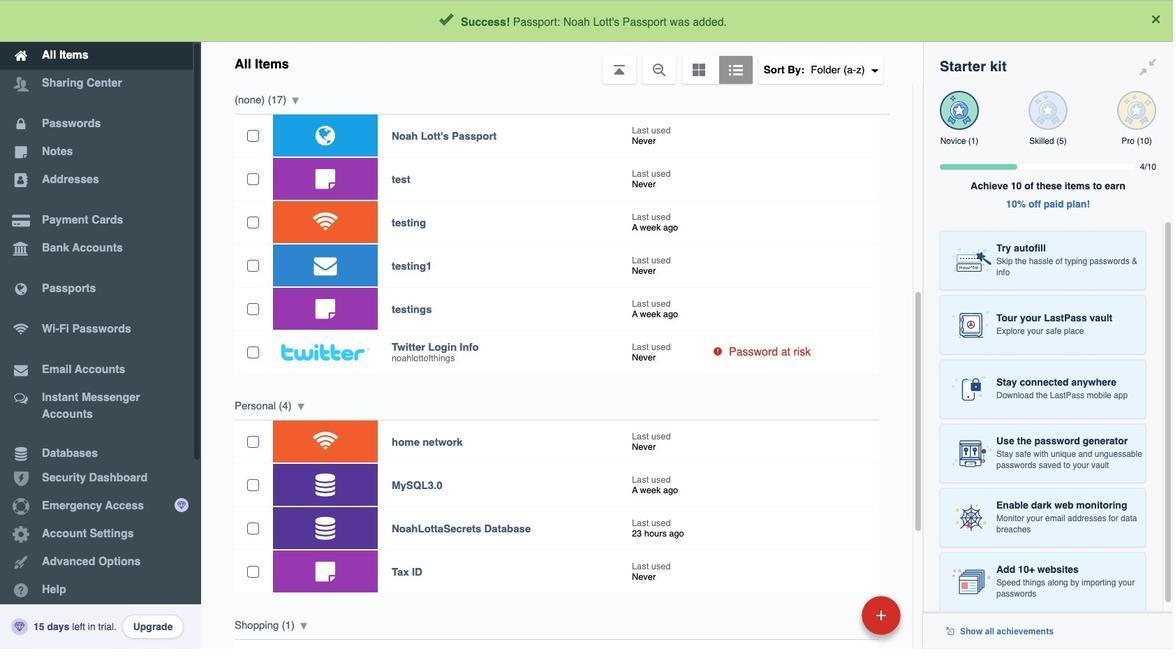 Task type: describe. For each thing, give the bounding box(es) containing it.
search my vault text field
[[337, 6, 895, 36]]

Search search field
[[337, 6, 895, 36]]

new item navigation
[[766, 592, 910, 649]]



Task type: locate. For each thing, give the bounding box(es) containing it.
new item element
[[766, 595, 906, 635]]

alert
[[0, 0, 1174, 42]]

main navigation navigation
[[0, 0, 201, 649]]

vault options navigation
[[201, 42, 924, 84]]



